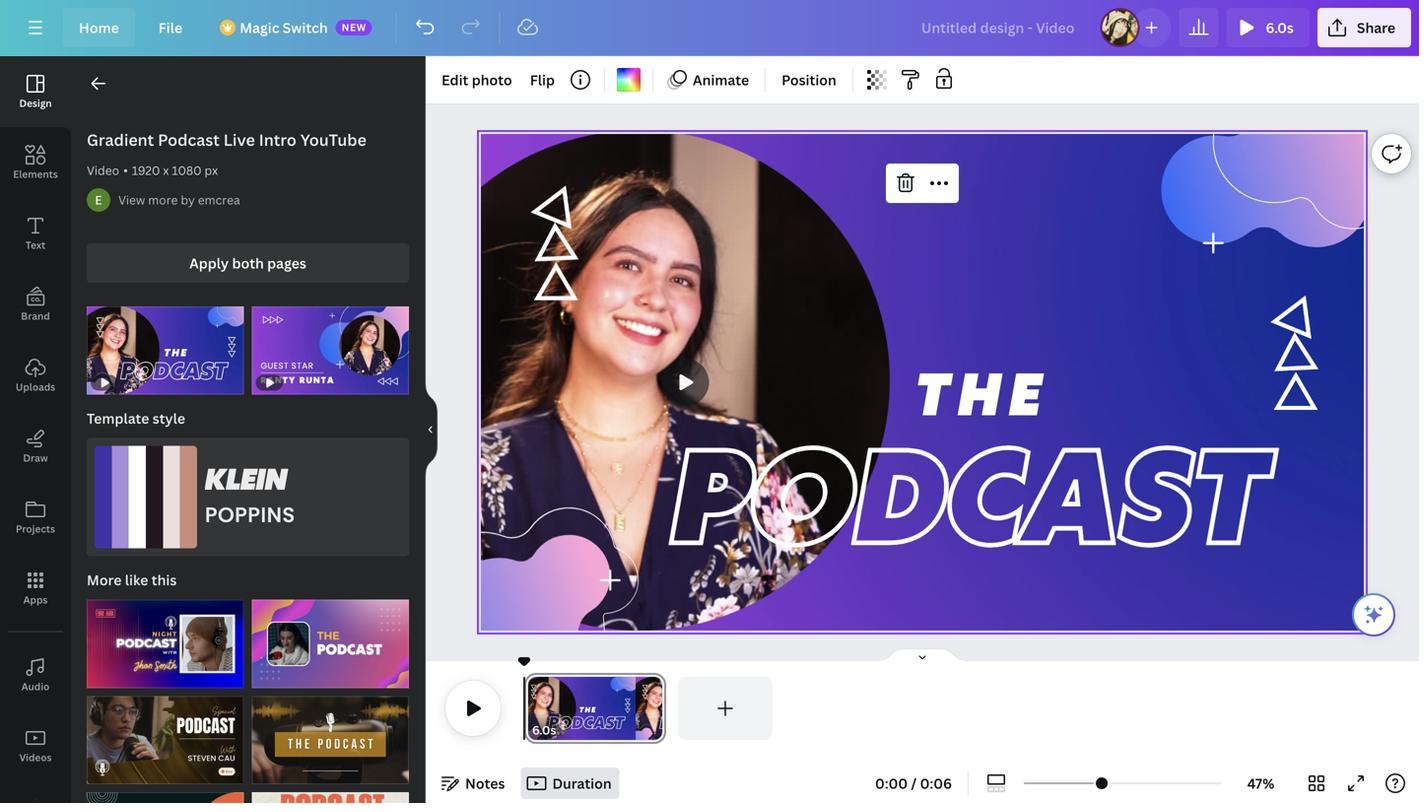 Task type: locate. For each thing, give the bounding box(es) containing it.
6.0s left "page title" text box
[[532, 722, 557, 739]]

0 vertical spatial 6.0s
[[1266, 18, 1295, 37]]

gradient podcast live intro youtube element up style
[[87, 307, 244, 395]]

6.0s button left "page title" text box
[[532, 721, 557, 740]]

1
[[262, 670, 268, 683], [262, 766, 268, 780]]

dark podcast live intro youtube group
[[87, 685, 244, 785], [252, 685, 409, 785]]

1 of 2 for blue minimalist gradient podcast live intro youtube image
[[262, 670, 294, 683]]

2 for dark podcast live intro youtube image
[[288, 766, 294, 780]]

template
[[87, 409, 149, 428]]

1 for dark podcast live intro youtube group containing 1 of 2
[[262, 766, 268, 780]]

home link
[[63, 8, 135, 47]]

0 horizontal spatial 6.0s
[[532, 722, 557, 739]]

notes button
[[434, 768, 513, 800]]

6.0s inside the main menu bar
[[1266, 18, 1295, 37]]

this
[[152, 571, 177, 590]]

gradient
[[87, 129, 154, 150]]

more
[[148, 192, 178, 208]]

template style
[[87, 409, 185, 428]]

0 horizontal spatial podcast
[[158, 129, 220, 150]]

view
[[118, 192, 145, 208]]

/
[[912, 775, 917, 793]]

1920
[[132, 162, 160, 178]]

1 inside dark podcast live intro youtube group
[[262, 766, 268, 780]]

2 1 of 2 from the top
[[262, 766, 294, 780]]

px
[[205, 162, 218, 178]]

2 1 from the top
[[262, 766, 268, 780]]

2 inside gradient podcast live intro youtube group
[[288, 670, 294, 683]]

2
[[288, 670, 294, 683], [288, 766, 294, 780]]

of for dark podcast live intro youtube group containing 1 of 2
[[270, 766, 285, 780]]

of inside gradient podcast live intro youtube group
[[270, 670, 285, 683]]

home
[[79, 18, 119, 37]]

47%
[[1248, 775, 1275, 793]]

2 dark podcast live intro youtube group from the left
[[252, 685, 409, 785]]

1 of from the top
[[270, 670, 285, 683]]

1 horizontal spatial gradient podcast live intro youtube element
[[252, 307, 409, 395]]

audio button
[[0, 640, 71, 711]]

main menu bar
[[0, 0, 1420, 56]]

duration
[[553, 775, 612, 793]]

1 1 of 2 from the top
[[262, 670, 294, 683]]

design button
[[0, 56, 71, 127]]

6.0s
[[1266, 18, 1295, 37], [532, 722, 557, 739]]

style
[[153, 409, 185, 428]]

0 vertical spatial 2
[[288, 670, 294, 683]]

1 vertical spatial podcast
[[673, 434, 1268, 580]]

projects button
[[0, 482, 71, 553]]

canva assistant image
[[1363, 603, 1386, 627]]

gradient podcast live intro youtube element down pages at the top of the page
[[252, 307, 409, 395]]

animate
[[693, 70, 749, 89]]

1 vertical spatial 1 of 2
[[262, 766, 294, 780]]

0 horizontal spatial 6.0s button
[[532, 721, 557, 740]]

switch
[[283, 18, 328, 37]]

gradient podcast live intro youtube element
[[87, 307, 244, 395], [252, 307, 409, 395]]

magic switch
[[240, 18, 328, 37]]

podcast for the podcast
[[673, 434, 1268, 580]]

apps button
[[0, 553, 71, 624]]

1 inside gradient podcast live intro youtube group
[[262, 670, 268, 683]]

white geomtetric lines and shapes image
[[531, 184, 582, 313], [1271, 294, 1322, 423]]

of for gradient podcast live intro youtube group
[[270, 670, 285, 683]]

elements
[[13, 168, 58, 181]]

duration button
[[521, 768, 620, 800]]

of
[[270, 670, 285, 683], [270, 766, 285, 780]]

edit photo button
[[434, 64, 520, 96]]

1 of 2
[[262, 670, 294, 683], [262, 766, 294, 780]]

gradient podcast live intro youtube group
[[252, 588, 409, 689]]

view more by emcrea
[[118, 192, 240, 208]]

1 2 from the top
[[288, 670, 294, 683]]

podcast
[[158, 129, 220, 150], [673, 434, 1268, 580]]

share button
[[1318, 8, 1412, 47]]

0 vertical spatial 1 of 2
[[262, 670, 294, 683]]

0 vertical spatial 6.0s button
[[1227, 8, 1310, 47]]

1 horizontal spatial 6.0s button
[[1227, 8, 1310, 47]]

0 vertical spatial 1
[[262, 670, 268, 683]]

text
[[26, 239, 45, 252]]

klein
[[205, 466, 287, 498]]

1920 x 1080 px
[[132, 162, 218, 178]]

blue minimalist gradient podcast live intro youtube image
[[87, 600, 244, 689]]

position
[[782, 70, 837, 89]]

2 of from the top
[[270, 766, 285, 780]]

both
[[232, 254, 264, 273]]

1 horizontal spatial podcast
[[673, 434, 1268, 580]]

0 horizontal spatial gradient podcast live intro youtube element
[[87, 307, 244, 395]]

view more by emcrea button
[[118, 190, 240, 210]]

text button
[[0, 198, 71, 269]]

6.0s button inside the main menu bar
[[1227, 8, 1310, 47]]

dark podcast live intro youtube image
[[87, 697, 244, 785]]

0 vertical spatial of
[[270, 670, 285, 683]]

1 vertical spatial 6.0s
[[532, 722, 557, 739]]

1 of 2 inside gradient podcast live intro youtube group
[[262, 670, 294, 683]]

1 horizontal spatial 6.0s
[[1266, 18, 1295, 37]]

Design title text field
[[906, 8, 1093, 47]]

0 vertical spatial podcast
[[158, 129, 220, 150]]

of inside dark podcast live intro youtube group
[[270, 766, 285, 780]]

6.0s left share dropdown button
[[1266, 18, 1295, 37]]

flip
[[530, 70, 555, 89]]

new
[[342, 21, 367, 34]]

47% button
[[1230, 768, 1294, 800]]

2 gradient podcast live intro youtube element from the left
[[252, 307, 409, 395]]

1 1 from the top
[[262, 670, 268, 683]]

elements button
[[0, 127, 71, 198]]

gradient podcast live intro youtube
[[87, 129, 367, 150]]

trimming, start edge slider
[[525, 677, 542, 740]]

edit photo
[[442, 70, 512, 89]]

videos
[[19, 751, 52, 765]]

edit
[[442, 70, 469, 89]]

the podcast
[[673, 366, 1268, 580]]

0 horizontal spatial white geomtetric lines and shapes image
[[531, 184, 582, 313]]

live
[[224, 129, 255, 150]]

0 horizontal spatial dark podcast live intro youtube group
[[87, 685, 244, 785]]

1080
[[172, 162, 202, 178]]

red monochrome vintage scrapbook podcast comedy youtube outro video group
[[252, 781, 409, 804]]

1 vertical spatial of
[[270, 766, 285, 780]]

1 vertical spatial 1
[[262, 766, 268, 780]]

1 horizontal spatial dark podcast live intro youtube group
[[252, 685, 409, 785]]

6.0s button left share dropdown button
[[1227, 8, 1310, 47]]

2 2 from the top
[[288, 766, 294, 780]]

1 vertical spatial 2
[[288, 766, 294, 780]]

emcrea image
[[87, 188, 110, 212]]

6.0s button
[[1227, 8, 1310, 47], [532, 721, 557, 740]]

2 for blue minimalist gradient podcast live intro youtube image
[[288, 670, 294, 683]]



Task type: vqa. For each thing, say whether or not it's contained in the screenshot.
months. in the top of the page
no



Task type: describe. For each thing, give the bounding box(es) containing it.
uploads button
[[0, 340, 71, 411]]

photo
[[472, 70, 512, 89]]

position button
[[774, 64, 845, 96]]

green podcast live intro youtube group
[[87, 781, 244, 804]]

file
[[159, 18, 183, 37]]

by
[[181, 192, 195, 208]]

intro
[[259, 129, 297, 150]]

youtube
[[300, 129, 367, 150]]

klein poppins
[[205, 466, 296, 530]]

poppins
[[205, 501, 296, 530]]

0:00 / 0:06
[[876, 775, 953, 793]]

1 horizontal spatial white geomtetric lines and shapes image
[[1271, 294, 1322, 423]]

x
[[163, 162, 169, 178]]

videos button
[[0, 711, 71, 782]]

brand button
[[0, 269, 71, 340]]

projects
[[16, 523, 55, 536]]

podcast for gradient podcast live intro youtube
[[158, 129, 220, 150]]

emcrea element
[[87, 188, 110, 212]]

brand
[[21, 310, 50, 323]]

animate button
[[662, 64, 757, 96]]

1 of 2 for dark podcast live intro youtube image
[[262, 766, 294, 780]]

notes
[[465, 775, 505, 793]]

side panel tab list
[[0, 56, 71, 804]]

uploads
[[16, 381, 55, 394]]

apply
[[189, 254, 229, 273]]

0:00
[[876, 775, 908, 793]]

the
[[915, 366, 1050, 432]]

1 dark podcast live intro youtube group from the left
[[87, 685, 244, 785]]

hide image
[[425, 383, 438, 477]]

video
[[87, 162, 119, 178]]

draw
[[23, 452, 48, 465]]

file button
[[143, 8, 198, 47]]

like
[[125, 571, 148, 590]]

no color image
[[617, 68, 641, 92]]

0:06
[[921, 775, 953, 793]]

apply both pages
[[189, 254, 307, 273]]

apps
[[23, 594, 48, 607]]

draw button
[[0, 411, 71, 482]]

trimming, end edge slider
[[649, 677, 667, 740]]

1 vertical spatial 6.0s button
[[532, 721, 557, 740]]

blue minimalist gradient podcast live intro youtube group
[[87, 588, 244, 689]]

audio
[[21, 680, 50, 694]]

pages
[[267, 254, 307, 273]]

dark podcast live intro youtube group containing 1 of 2
[[252, 685, 409, 785]]

share
[[1358, 18, 1396, 37]]

more
[[87, 571, 122, 590]]

design
[[19, 97, 52, 110]]

emcrea
[[198, 192, 240, 208]]

1 for gradient podcast live intro youtube group
[[262, 670, 268, 683]]

more like this
[[87, 571, 177, 590]]

flip button
[[522, 64, 563, 96]]

Page title text field
[[565, 721, 573, 740]]

green podcast live intro youtube image
[[87, 793, 244, 804]]

apply both pages button
[[87, 244, 409, 283]]

1 gradient podcast live intro youtube element from the left
[[87, 307, 244, 395]]

hide pages image
[[876, 648, 970, 664]]

magic
[[240, 18, 280, 37]]



